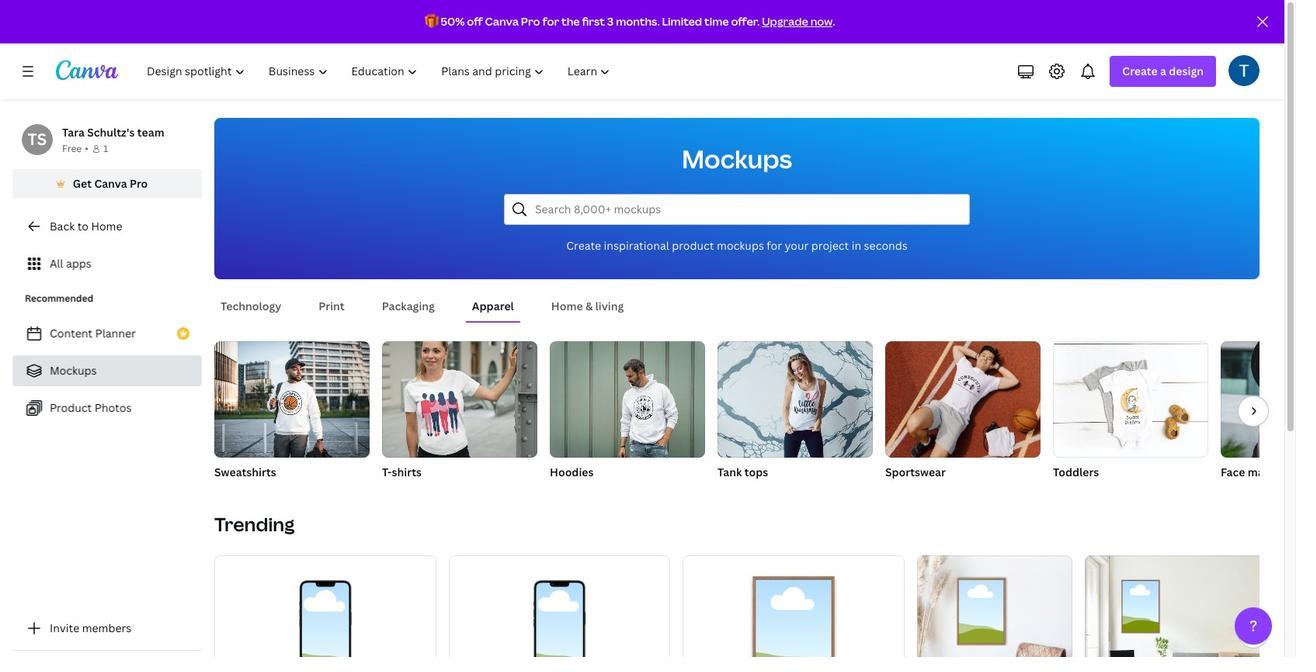 Task type: describe. For each thing, give the bounding box(es) containing it.
recommended
[[25, 292, 93, 305]]

create a design
[[1123, 64, 1204, 78]]

sweatshirts
[[214, 465, 276, 480]]

now
[[811, 14, 833, 29]]

masks
[[1248, 465, 1281, 480]]

home & living
[[551, 299, 624, 314]]

1 vertical spatial mockups
[[50, 363, 97, 378]]

sweatshirts group
[[214, 342, 370, 482]]

tara schultz's team
[[62, 125, 164, 140]]

apps
[[66, 256, 91, 271]]

print
[[319, 299, 345, 314]]

upgrade
[[762, 14, 808, 29]]

back to home
[[50, 219, 122, 234]]

members
[[82, 621, 131, 636]]

your
[[785, 238, 809, 253]]

product
[[50, 401, 92, 416]]

face masks group
[[1221, 342, 1296, 482]]

face masks
[[1221, 465, 1281, 480]]

t-
[[382, 465, 392, 480]]

inspirational
[[604, 238, 669, 253]]

content planner link
[[12, 318, 202, 349]]

tara schultz's team element
[[22, 124, 53, 155]]

offer.
[[731, 14, 760, 29]]

content planner
[[50, 326, 136, 341]]

free •
[[62, 142, 88, 155]]

toddlers group
[[1053, 342, 1208, 482]]

•
[[85, 142, 88, 155]]

toddlers
[[1053, 465, 1099, 480]]

invite
[[50, 621, 79, 636]]

0 horizontal spatial for
[[542, 14, 559, 29]]

sportswear group
[[885, 342, 1041, 482]]

.
[[833, 14, 835, 29]]

pro inside get canva pro button
[[130, 176, 148, 191]]

create inspirational product mockups for your project in seconds
[[566, 238, 908, 253]]

free
[[62, 142, 82, 155]]

first
[[582, 14, 605, 29]]

0 vertical spatial mockups
[[682, 142, 792, 176]]

print button
[[312, 292, 351, 322]]

mockups link
[[12, 356, 202, 387]]

months.
[[616, 14, 660, 29]]

mockups
[[717, 238, 764, 253]]

sportswear
[[885, 465, 946, 480]]

all apps link
[[12, 249, 202, 280]]

tara
[[62, 125, 85, 140]]

1 horizontal spatial for
[[767, 238, 782, 253]]

shirts
[[392, 465, 422, 480]]

1
[[103, 142, 108, 155]]

tara schultz image
[[1229, 55, 1260, 86]]

tara schultz's team image
[[22, 124, 53, 155]]

top level navigation element
[[137, 56, 624, 87]]

50%
[[441, 14, 465, 29]]

get
[[73, 176, 92, 191]]

packaging
[[382, 299, 435, 314]]

home inside back to home link
[[91, 219, 122, 234]]

all
[[50, 256, 63, 271]]

home & living button
[[545, 292, 630, 322]]

apparel
[[472, 299, 514, 314]]

get canva pro button
[[12, 169, 202, 199]]

1 horizontal spatial pro
[[521, 14, 540, 29]]

list containing content planner
[[12, 318, 202, 424]]



Task type: locate. For each thing, give the bounding box(es) containing it.
invite members button
[[12, 614, 202, 645]]

seconds
[[864, 238, 908, 253]]

home left &
[[551, 299, 583, 314]]

the
[[561, 14, 580, 29]]

technology
[[221, 299, 281, 314]]

technology button
[[214, 292, 288, 322]]

0 horizontal spatial pro
[[130, 176, 148, 191]]

a
[[1160, 64, 1166, 78]]

1 vertical spatial canva
[[94, 176, 127, 191]]

packaging button
[[376, 292, 441, 322]]

tank
[[718, 465, 742, 480]]

0 vertical spatial home
[[91, 219, 122, 234]]

product
[[672, 238, 714, 253]]

all apps
[[50, 256, 91, 271]]

content
[[50, 326, 93, 341]]

create
[[1123, 64, 1158, 78], [566, 238, 601, 253]]

0 vertical spatial pro
[[521, 14, 540, 29]]

back to home link
[[12, 211, 202, 242]]

project
[[811, 238, 849, 253]]

1 vertical spatial create
[[566, 238, 601, 253]]

face
[[1221, 465, 1245, 480]]

tops
[[745, 465, 768, 480]]

0 vertical spatial create
[[1123, 64, 1158, 78]]

get canva pro
[[73, 176, 148, 191]]

1 horizontal spatial home
[[551, 299, 583, 314]]

create inside dropdown button
[[1123, 64, 1158, 78]]

3
[[607, 14, 614, 29]]

off
[[467, 14, 483, 29]]

product photos link
[[12, 393, 202, 424]]

home
[[91, 219, 122, 234], [551, 299, 583, 314]]

canva
[[485, 14, 519, 29], [94, 176, 127, 191]]

1 horizontal spatial canva
[[485, 14, 519, 29]]

trending
[[214, 512, 295, 537]]

0 horizontal spatial canva
[[94, 176, 127, 191]]

&
[[586, 299, 593, 314]]

time
[[704, 14, 729, 29]]

list
[[12, 318, 202, 424]]

back
[[50, 219, 75, 234]]

product photos
[[50, 401, 132, 416]]

create for create inspirational product mockups for your project in seconds
[[566, 238, 601, 253]]

schultz's
[[87, 125, 135, 140]]

design
[[1169, 64, 1204, 78]]

0 horizontal spatial home
[[91, 219, 122, 234]]

create left the inspirational
[[566, 238, 601, 253]]

0 vertical spatial canva
[[485, 14, 519, 29]]

tank tops group
[[718, 342, 873, 482]]

canva inside button
[[94, 176, 127, 191]]

create a design button
[[1110, 56, 1216, 87]]

to
[[77, 219, 89, 234]]

group
[[214, 342, 370, 458], [382, 342, 537, 458], [550, 342, 705, 458], [718, 342, 873, 458], [885, 342, 1041, 458], [1053, 342, 1208, 458], [214, 556, 436, 658], [449, 556, 671, 658], [683, 556, 905, 658], [917, 556, 1073, 658], [1085, 556, 1296, 658]]

t-shirts group
[[382, 342, 537, 482]]

create for create a design
[[1123, 64, 1158, 78]]

upgrade now button
[[762, 14, 833, 29]]

mockups down content
[[50, 363, 97, 378]]

for left 'the'
[[542, 14, 559, 29]]

0 horizontal spatial mockups
[[50, 363, 97, 378]]

1 horizontal spatial create
[[1123, 64, 1158, 78]]

home inside home & living button
[[551, 299, 583, 314]]

mockups up label search field
[[682, 142, 792, 176]]

1 vertical spatial for
[[767, 238, 782, 253]]

canva right off
[[485, 14, 519, 29]]

team
[[137, 125, 164, 140]]

pro left 'the'
[[521, 14, 540, 29]]

home right "to"
[[91, 219, 122, 234]]

planner
[[95, 326, 136, 341]]

for left your
[[767, 238, 782, 253]]

mockups
[[682, 142, 792, 176], [50, 363, 97, 378]]

invite members
[[50, 621, 131, 636]]

tank tops
[[718, 465, 768, 480]]

living
[[595, 299, 624, 314]]

create left a
[[1123, 64, 1158, 78]]

photos
[[95, 401, 132, 416]]

1 vertical spatial home
[[551, 299, 583, 314]]

0 horizontal spatial create
[[566, 238, 601, 253]]

t-shirts
[[382, 465, 422, 480]]

Label search field
[[535, 195, 960, 224]]

🎁
[[425, 14, 438, 29]]

hoodies
[[550, 465, 594, 480]]

0 vertical spatial for
[[542, 14, 559, 29]]

in
[[852, 238, 861, 253]]

pro
[[521, 14, 540, 29], [130, 176, 148, 191]]

1 vertical spatial pro
[[130, 176, 148, 191]]

1 horizontal spatial mockups
[[682, 142, 792, 176]]

for
[[542, 14, 559, 29], [767, 238, 782, 253]]

canva right get
[[94, 176, 127, 191]]

🎁 50% off canva pro for the first 3 months. limited time offer. upgrade now .
[[425, 14, 835, 29]]

hoodies group
[[550, 342, 705, 482]]

apparel button
[[466, 292, 520, 322]]

limited
[[662, 14, 702, 29]]

pro down 'team'
[[130, 176, 148, 191]]



Task type: vqa. For each thing, say whether or not it's contained in the screenshot.
left Create
yes



